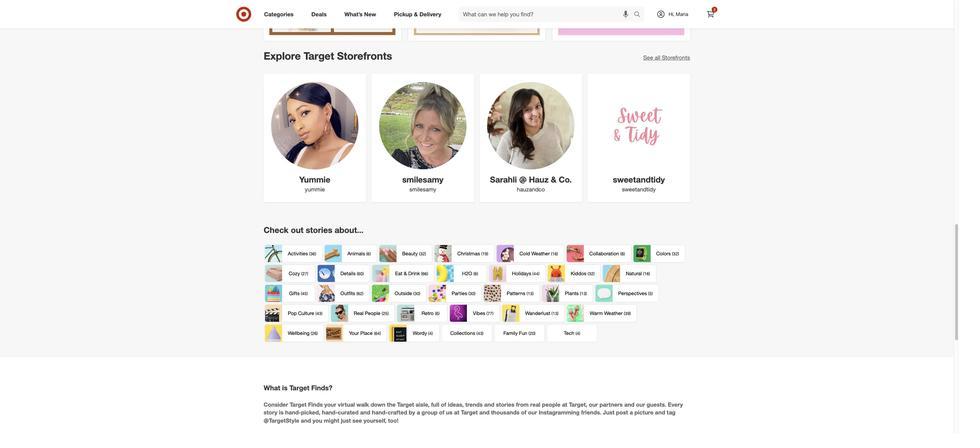 Task type: locate. For each thing, give the bounding box(es) containing it.
eat & drink ( 66 )
[[395, 270, 428, 276]]

) inside family fun ( 20 )
[[535, 331, 536, 336]]

profile image for creator image for sweetandtidy
[[595, 82, 683, 170]]

) for outfits
[[362, 291, 364, 296]]

1 vertical spatial sweetandtidy
[[622, 186, 656, 193]]

) right culture
[[321, 311, 323, 316]]

) inside beauty ( 32 )
[[425, 251, 426, 257]]

0 vertical spatial is
[[282, 384, 288, 392]]

( right natural
[[643, 271, 644, 276]]

outside
[[395, 290, 412, 296]]

0 horizontal spatial 4
[[430, 331, 432, 336]]

30 right the 'outside' in the left bottom of the page
[[415, 291, 419, 296]]

4 right tech
[[577, 331, 579, 336]]

) inside h2o ( 6 )
[[477, 271, 478, 276]]

) right people
[[388, 311, 389, 316]]

and down trends
[[480, 409, 490, 416]]

( right collaboration at the bottom right of the page
[[620, 251, 622, 257]]

) inside outfits ( 62 )
[[362, 291, 364, 296]]

beauty
[[402, 251, 418, 257]]

post
[[616, 409, 628, 416]]

weather for cold weather
[[532, 251, 550, 257]]

( right beauty at left bottom
[[419, 251, 420, 257]]

13 inside plants ( 13 )
[[581, 291, 586, 296]]

0 horizontal spatial our
[[528, 409, 537, 416]]

43
[[317, 311, 321, 316], [478, 331, 483, 336]]

) right animals
[[370, 251, 371, 257]]

) right beauty at left bottom
[[425, 251, 426, 257]]

( inside wordy ( 4 )
[[428, 331, 430, 336]]

( inside outfits ( 62 )
[[357, 291, 358, 296]]

weather left 39 at the bottom right of page
[[604, 310, 623, 316]]

0 horizontal spatial weather
[[532, 251, 550, 257]]

people
[[542, 401, 561, 408]]

2 profile image for creator image from the left
[[379, 82, 467, 170]]

people
[[365, 310, 381, 316]]

stories inside consider target finds your virtual walk down the target aisle, full of ideas, trends and stories from real people at target, our partners and our guests. every story is hand-picked, hand-curated and hand-crafted by a group of us at target and thousands of our instagramming friends. just post a picture and tag @targetstyle and you might just see yourself, too!
[[496, 401, 515, 408]]

1 vertical spatial smilesamy
[[410, 186, 436, 193]]

profile image for creator image for yummie
[[271, 82, 359, 170]]

( inside animals ( 6 )
[[366, 251, 367, 257]]

) inside 'collaboration ( 8 )'
[[624, 251, 625, 257]]

0 horizontal spatial 30
[[415, 291, 419, 296]]

) right h2o
[[477, 271, 478, 276]]

( right the collections
[[477, 331, 478, 336]]

13 for plants
[[581, 291, 586, 296]]

1 vertical spatial is
[[279, 409, 284, 416]]

gifts ( 45 )
[[289, 290, 308, 296]]

1 vertical spatial &
[[551, 175, 557, 185]]

( for wordy
[[428, 331, 430, 336]]

see all storefronts link
[[643, 54, 690, 62]]

( right parties
[[469, 291, 470, 296]]

) right outfits
[[362, 291, 364, 296]]

) inside outside ( 30 )
[[419, 291, 421, 296]]

30
[[415, 291, 419, 296], [470, 291, 474, 296]]

26
[[312, 331, 317, 336]]

13 for patterns
[[528, 291, 533, 296]]

( inside natural ( 16 )
[[643, 271, 644, 276]]

( for wanderlust
[[552, 311, 553, 316]]

1 horizontal spatial 32
[[589, 271, 594, 276]]

consider target finds your virtual walk down the target aisle, full of ideas, trends and stories from real people at target, our partners and our guests. every story is hand-picked, hand-curated and hand-crafted by a group of us at target and thousands of our instagramming friends. just post a picture and tag @targetstyle and you might just see yourself, too!
[[264, 401, 683, 425]]

2 a from the left
[[630, 409, 633, 416]]

is right what
[[282, 384, 288, 392]]

( right patterns
[[527, 291, 528, 296]]

30 right parties
[[470, 291, 474, 296]]

2 horizontal spatial hand-
[[372, 409, 388, 416]]

( right colors
[[672, 251, 673, 257]]

( inside vibes ( 77 )
[[487, 311, 488, 316]]

hand- down your
[[322, 409, 338, 416]]

) right gifts
[[307, 291, 308, 296]]

and
[[484, 401, 495, 408], [625, 401, 635, 408], [360, 409, 370, 416], [480, 409, 490, 416], [655, 409, 665, 416], [301, 417, 311, 425]]

at
[[562, 401, 568, 408], [454, 409, 459, 416]]

profile image for creator image
[[271, 82, 359, 170], [379, 82, 467, 170], [487, 82, 575, 170], [595, 82, 683, 170]]

stories up thousands
[[496, 401, 515, 408]]

( inside eat & drink ( 66 )
[[421, 271, 422, 276]]

( for beauty
[[419, 251, 420, 257]]

13 inside patterns ( 13 )
[[528, 291, 533, 296]]

) for vibes
[[493, 311, 494, 316]]

h2o ( 6 )
[[462, 270, 478, 276]]

) inside wellbeing ( 26 )
[[317, 331, 318, 336]]

0 vertical spatial 6
[[367, 251, 370, 257]]

1 horizontal spatial 16
[[644, 271, 649, 276]]

finds?
[[311, 384, 333, 392]]

of
[[441, 401, 446, 408], [439, 409, 445, 416], [521, 409, 527, 416]]

60
[[358, 271, 363, 276]]

( for collections
[[477, 331, 478, 336]]

stories right out
[[306, 225, 332, 235]]

( inside collections ( 43 )
[[477, 331, 478, 336]]

0 horizontal spatial a
[[417, 409, 420, 416]]

weather
[[532, 251, 550, 257], [604, 310, 623, 316]]

) inside gifts ( 45 )
[[307, 291, 308, 296]]

collaboration
[[590, 251, 619, 257]]

4 for wordy
[[430, 331, 432, 336]]

outfits
[[341, 290, 355, 296]]

32 for beauty
[[420, 251, 425, 257]]

) inside collections ( 43 )
[[483, 331, 484, 336]]

( right the 'outside' in the left bottom of the page
[[413, 291, 415, 296]]

What can we help you find? suggestions appear below search field
[[459, 6, 636, 22]]

2 30 from the left
[[470, 291, 474, 296]]

( for collaboration
[[620, 251, 622, 257]]

check out stories about...
[[264, 225, 364, 235]]

) inside christmas ( 19 )
[[487, 251, 488, 257]]

1 horizontal spatial 13
[[553, 311, 558, 316]]

0 horizontal spatial 6
[[367, 251, 370, 257]]

maria
[[676, 11, 689, 17]]

( inside beauty ( 32 )
[[419, 251, 420, 257]]

6 right h2o
[[475, 271, 477, 276]]

our down "real"
[[528, 409, 537, 416]]

target,
[[569, 401, 588, 408]]

) inside plants ( 13 )
[[586, 291, 587, 296]]

) inside warm weather ( 39 )
[[630, 311, 631, 316]]

) for natural
[[649, 271, 650, 276]]

0 horizontal spatial stories
[[306, 225, 332, 235]]

deals
[[311, 11, 327, 18]]

13 right plants
[[581, 291, 586, 296]]

43 inside collections ( 43 )
[[478, 331, 483, 336]]

1 4 from the left
[[430, 331, 432, 336]]

) inside wordy ( 4 )
[[432, 331, 433, 336]]

2 horizontal spatial 32
[[673, 251, 678, 257]]

6 inside retro ( 6 )
[[436, 311, 439, 316]]

is
[[282, 384, 288, 392], [279, 409, 284, 416]]

13 right wanderlust
[[553, 311, 558, 316]]

( right cold
[[551, 251, 552, 257]]

& right eat
[[404, 270, 407, 276]]

) for holidays
[[539, 271, 540, 276]]

0 vertical spatial at
[[562, 401, 568, 408]]

1 horizontal spatial weather
[[604, 310, 623, 316]]

delivery
[[420, 11, 442, 18]]

( right the wordy
[[428, 331, 430, 336]]

gifts
[[289, 290, 300, 296]]

1 horizontal spatial at
[[562, 401, 568, 408]]

our up friends.
[[589, 401, 598, 408]]

co.
[[559, 175, 572, 185]]

)
[[315, 251, 316, 257], [370, 251, 371, 257], [425, 251, 426, 257], [487, 251, 488, 257], [557, 251, 558, 257], [624, 251, 625, 257], [678, 251, 679, 257], [307, 271, 308, 276], [363, 271, 364, 276], [427, 271, 428, 276], [477, 271, 478, 276], [539, 271, 540, 276], [594, 271, 595, 276], [649, 271, 650, 276], [307, 291, 308, 296], [362, 291, 364, 296], [419, 291, 421, 296], [474, 291, 476, 296], [533, 291, 534, 296], [586, 291, 587, 296], [652, 291, 653, 296], [321, 311, 323, 316], [388, 311, 389, 316], [439, 311, 440, 316], [493, 311, 494, 316], [558, 311, 559, 316], [630, 311, 631, 316], [317, 331, 318, 336], [380, 331, 381, 336], [432, 331, 433, 336], [483, 331, 484, 336], [535, 331, 536, 336], [579, 331, 580, 336]]

out
[[291, 225, 304, 235]]

0 horizontal spatial hand-
[[285, 409, 301, 416]]

your place ( 64 )
[[349, 330, 381, 336]]

(
[[309, 251, 310, 257], [366, 251, 367, 257], [419, 251, 420, 257], [481, 251, 483, 257], [551, 251, 552, 257], [620, 251, 622, 257], [672, 251, 673, 257], [301, 271, 302, 276], [357, 271, 358, 276], [421, 271, 422, 276], [474, 271, 475, 276], [533, 271, 534, 276], [588, 271, 589, 276], [643, 271, 644, 276], [301, 291, 302, 296], [357, 291, 358, 296], [413, 291, 415, 296], [469, 291, 470, 296], [527, 291, 528, 296], [580, 291, 581, 296], [648, 291, 650, 296], [316, 311, 317, 316], [382, 311, 383, 316], [435, 311, 436, 316], [487, 311, 488, 316], [552, 311, 553, 316], [624, 311, 625, 316], [311, 331, 312, 336], [374, 331, 375, 336], [428, 331, 430, 336], [477, 331, 478, 336], [529, 331, 530, 336], [576, 331, 577, 336]]

( inside perspectives ( 5 )
[[648, 291, 650, 296]]

) inside activities ( 36 )
[[315, 251, 316, 257]]

sweetandtidy sweetandtidy
[[613, 175, 665, 193]]

is up the @targetstyle
[[279, 409, 284, 416]]

story
[[264, 409, 278, 416]]

( for kiddos
[[588, 271, 589, 276]]

1 vertical spatial 16
[[644, 271, 649, 276]]

6 for animals
[[367, 251, 370, 257]]

0 vertical spatial 16
[[552, 251, 557, 257]]

30 for parties
[[470, 291, 474, 296]]

32 inside beauty ( 32 )
[[420, 251, 425, 257]]

) right "fun"
[[535, 331, 536, 336]]

profile image for creator image for smilesamy
[[379, 82, 467, 170]]

1 horizontal spatial stories
[[496, 401, 515, 408]]

0 horizontal spatial storefronts
[[337, 49, 392, 62]]

( right retro
[[435, 311, 436, 316]]

your
[[324, 401, 336, 408]]

) inside pop culture ( 43 )
[[321, 311, 323, 316]]

& for eat & drink ( 66 )
[[404, 270, 407, 276]]

6 inside h2o ( 6 )
[[475, 271, 477, 276]]

2 vertical spatial &
[[404, 270, 407, 276]]

1 horizontal spatial 6
[[436, 311, 439, 316]]

) right cold
[[557, 251, 558, 257]]

) for retro
[[439, 311, 440, 316]]

collections
[[451, 330, 475, 336]]

( right animals
[[366, 251, 367, 257]]

27
[[302, 271, 307, 276]]

1 vertical spatial 43
[[478, 331, 483, 336]]

) right the perspectives
[[652, 291, 653, 296]]

) for outside
[[419, 291, 421, 296]]

smilesamy inside the smilesamy smilesamy
[[410, 186, 436, 193]]

2 horizontal spatial 6
[[475, 271, 477, 276]]

32 for kiddos
[[589, 271, 594, 276]]

new
[[364, 11, 376, 18]]

1 30 from the left
[[415, 291, 419, 296]]

) inside holidays ( 44 )
[[539, 271, 540, 276]]

us
[[446, 409, 453, 416]]

) right vibes
[[493, 311, 494, 316]]

( inside tech ( 4 )
[[576, 331, 577, 336]]

culture
[[298, 310, 314, 316]]

4 for tech
[[577, 331, 579, 336]]

1 horizontal spatial &
[[414, 11, 418, 18]]

) inside details ( 60 )
[[363, 271, 364, 276]]

plants
[[565, 290, 579, 296]]

) right the 'outside' in the left bottom of the page
[[419, 291, 421, 296]]

storefronts inside see all storefronts link
[[662, 54, 690, 61]]

( inside wellbeing ( 26 )
[[311, 331, 312, 336]]

13
[[528, 291, 533, 296], [581, 291, 586, 296], [553, 311, 558, 316]]

( for patterns
[[527, 291, 528, 296]]

0 vertical spatial 43
[[317, 311, 321, 316]]

( for perspectives
[[648, 291, 650, 296]]

32 inside kiddos ( 32 )
[[589, 271, 594, 276]]

) inside patterns ( 13 )
[[533, 291, 534, 296]]

too!
[[388, 417, 399, 425]]

) right place
[[380, 331, 381, 336]]

0 horizontal spatial &
[[404, 270, 407, 276]]

warm weather ( 39 )
[[590, 310, 631, 316]]

0 horizontal spatial 16
[[552, 251, 557, 257]]

just
[[603, 409, 615, 416]]

explore target storefronts
[[264, 49, 392, 62]]

( inside patterns ( 13 )
[[527, 291, 528, 296]]

family fun ( 20 )
[[504, 330, 536, 336]]

) inside retro ( 6 )
[[439, 311, 440, 316]]

& left the co.
[[551, 175, 557, 185]]

( inside gifts ( 45 )
[[301, 291, 302, 296]]

1 horizontal spatial a
[[630, 409, 633, 416]]

( for cozy
[[301, 271, 302, 276]]

16
[[552, 251, 557, 257], [644, 271, 649, 276]]

2 horizontal spatial &
[[551, 175, 557, 185]]

30 inside outside ( 30 )
[[415, 291, 419, 296]]

( inside colors ( 32 )
[[672, 251, 673, 257]]

36
[[310, 251, 315, 257]]

1 horizontal spatial storefronts
[[662, 54, 690, 61]]

0 vertical spatial &
[[414, 11, 418, 18]]

) right activities
[[315, 251, 316, 257]]

) inside tech ( 4 )
[[579, 331, 580, 336]]

( for natural
[[643, 271, 644, 276]]

30 inside parties ( 30 )
[[470, 291, 474, 296]]

( inside kiddos ( 32 )
[[588, 271, 589, 276]]

13 for wanderlust
[[553, 311, 558, 316]]

colors
[[656, 251, 671, 257]]

) right collaboration at the bottom right of the page
[[624, 251, 625, 257]]

( inside cozy ( 27 )
[[301, 271, 302, 276]]

16 right cold
[[552, 251, 557, 257]]

storefronts for explore target storefronts
[[337, 49, 392, 62]]

( inside activities ( 36 )
[[309, 251, 310, 257]]

( inside christmas ( 19 )
[[481, 251, 483, 257]]

( inside retro ( 6 )
[[435, 311, 436, 316]]

( inside h2o ( 6 )
[[474, 271, 475, 276]]

search button
[[631, 6, 648, 23]]

stories
[[306, 225, 332, 235], [496, 401, 515, 408]]

1 vertical spatial weather
[[604, 310, 623, 316]]

) right cozy
[[307, 271, 308, 276]]

and down the guests.
[[655, 409, 665, 416]]

) inside real people ( 25 )
[[388, 311, 389, 316]]

1 profile image for creator image from the left
[[271, 82, 359, 170]]

2 hand- from the left
[[322, 409, 338, 416]]

warm
[[590, 310, 603, 316]]

) right patterns
[[533, 291, 534, 296]]

smilesamy smilesamy
[[402, 175, 444, 193]]

pop culture ( 43 )
[[288, 310, 323, 316]]

patterns
[[507, 290, 526, 296]]

) right wanderlust
[[558, 311, 559, 316]]

) right colors
[[678, 251, 679, 257]]

32 right colors
[[673, 251, 678, 257]]

christmas ( 19 )
[[458, 251, 488, 257]]

1 vertical spatial 6
[[475, 271, 477, 276]]

( for outfits
[[357, 291, 358, 296]]

0 horizontal spatial 43
[[317, 311, 321, 316]]

) inside parties ( 30 )
[[474, 291, 476, 296]]

( right h2o
[[474, 271, 475, 276]]

2 horizontal spatial 13
[[581, 291, 586, 296]]

0 vertical spatial stories
[[306, 225, 332, 235]]

32 right kiddos at the bottom of page
[[589, 271, 594, 276]]

( right place
[[374, 331, 375, 336]]

( right plants
[[580, 291, 581, 296]]

( down the perspectives
[[624, 311, 625, 316]]

( inside details ( 60 )
[[357, 271, 358, 276]]

( for retro
[[435, 311, 436, 316]]

yourself,
[[364, 417, 387, 425]]

( inside real people ( 25 )
[[382, 311, 383, 316]]

1 horizontal spatial hand-
[[322, 409, 338, 416]]

43 right culture
[[317, 311, 321, 316]]

4 inside tech ( 4 )
[[577, 331, 579, 336]]

( inside parties ( 30 )
[[469, 291, 470, 296]]

4 profile image for creator image from the left
[[595, 82, 683, 170]]

a right by
[[417, 409, 420, 416]]

( right "fun"
[[529, 331, 530, 336]]

) right details
[[363, 271, 364, 276]]

( inside holidays ( 44 )
[[533, 271, 534, 276]]

weather for warm weather
[[604, 310, 623, 316]]

( right christmas
[[481, 251, 483, 257]]

) right the collections
[[483, 331, 484, 336]]

& for pickup & delivery
[[414, 11, 418, 18]]

and up post
[[625, 401, 635, 408]]

) for kiddos
[[594, 271, 595, 276]]

13 inside the wanderlust ( 13 )
[[553, 311, 558, 316]]

6
[[367, 251, 370, 257], [475, 271, 477, 276], [436, 311, 439, 316]]

you
[[313, 417, 322, 425]]

32 right beauty at left bottom
[[420, 251, 425, 257]]

4 right the wordy
[[430, 331, 432, 336]]

16 right natural
[[644, 271, 649, 276]]

at right us
[[454, 409, 459, 416]]

) right the wordy
[[432, 331, 433, 336]]

a right post
[[630, 409, 633, 416]]

6 for retro
[[436, 311, 439, 316]]

( right wellbeing
[[311, 331, 312, 336]]

( right gifts
[[301, 291, 302, 296]]

and down picked,
[[301, 417, 311, 425]]

hauzandco
[[517, 186, 545, 193]]

1 horizontal spatial 4
[[577, 331, 579, 336]]

3 profile image for creator image from the left
[[487, 82, 575, 170]]

) right plants
[[586, 291, 587, 296]]

( for gifts
[[301, 291, 302, 296]]

2 horizontal spatial our
[[636, 401, 645, 408]]

1 horizontal spatial 30
[[470, 291, 474, 296]]

2 vertical spatial 6
[[436, 311, 439, 316]]

16 inside natural ( 16 )
[[644, 271, 649, 276]]

43 right the collections
[[478, 331, 483, 336]]

) inside cozy ( 27 )
[[307, 271, 308, 276]]

6 inside animals ( 6 )
[[367, 251, 370, 257]]

) right christmas
[[487, 251, 488, 257]]

) inside kiddos ( 32 )
[[594, 271, 595, 276]]

) down the perspectives
[[630, 311, 631, 316]]

( right drink
[[421, 271, 422, 276]]

at up instagramming
[[562, 401, 568, 408]]

( for christmas
[[481, 251, 483, 257]]

& inside "sarahli @ hauz & co. hauzandco"
[[551, 175, 557, 185]]

see all storefronts
[[643, 54, 690, 61]]

details ( 60 )
[[341, 270, 364, 276]]

) right natural
[[649, 271, 650, 276]]

1 vertical spatial at
[[454, 409, 459, 416]]

& right "pickup"
[[414, 11, 418, 18]]

( right outfits
[[357, 291, 358, 296]]

( inside your place ( 64 )
[[374, 331, 375, 336]]

crafted
[[388, 409, 407, 416]]

0 vertical spatial weather
[[532, 251, 550, 257]]

( right vibes
[[487, 311, 488, 316]]

( inside plants ( 13 )
[[580, 291, 581, 296]]

) right wellbeing
[[317, 331, 318, 336]]

4
[[430, 331, 432, 336], [577, 331, 579, 336]]

( right activities
[[309, 251, 310, 257]]

0 horizontal spatial 13
[[528, 291, 533, 296]]

( inside cold weather ( 16 )
[[551, 251, 552, 257]]

( right tech
[[576, 331, 577, 336]]

) right holidays
[[539, 271, 540, 276]]

target
[[304, 49, 334, 62], [290, 384, 310, 392], [290, 401, 307, 408], [397, 401, 414, 408], [461, 409, 478, 416]]

sweetandtidy inside sweetandtidy sweetandtidy
[[622, 186, 656, 193]]

13 right patterns
[[528, 291, 533, 296]]

christmas
[[458, 251, 480, 257]]

) inside your place ( 64 )
[[380, 331, 381, 336]]

) inside natural ( 16 )
[[649, 271, 650, 276]]

) for beauty
[[425, 251, 426, 257]]

( right culture
[[316, 311, 317, 316]]

( inside outside ( 30 )
[[413, 291, 415, 296]]

) inside animals ( 6 )
[[370, 251, 371, 257]]

( right kiddos at the bottom of page
[[588, 271, 589, 276]]

wellbeing
[[288, 330, 310, 336]]

is inside consider target finds your virtual walk down the target aisle, full of ideas, trends and stories from real people at target, our partners and our guests. every story is hand-picked, hand-curated and hand-crafted by a group of us at target and thousands of our instagramming friends. just post a picture and tag @targetstyle and you might just see yourself, too!
[[279, 409, 284, 416]]

( right cozy
[[301, 271, 302, 276]]

32 inside colors ( 32 )
[[673, 251, 678, 257]]

holidays ( 44 )
[[512, 270, 540, 276]]

) inside vibes ( 77 )
[[493, 311, 494, 316]]

1 vertical spatial stories
[[496, 401, 515, 408]]

real people ( 25 )
[[354, 310, 389, 316]]

0 horizontal spatial 32
[[420, 251, 425, 257]]

( right wanderlust
[[552, 311, 553, 316]]

( right the perspectives
[[648, 291, 650, 296]]

) inside the wanderlust ( 13 )
[[558, 311, 559, 316]]

( inside 'collaboration ( 8 )'
[[620, 251, 622, 257]]

4 inside wordy ( 4 )
[[430, 331, 432, 336]]

) inside perspectives ( 5 )
[[652, 291, 653, 296]]

wanderlust
[[525, 310, 550, 316]]

2 4 from the left
[[577, 331, 579, 336]]

6 for h2o
[[475, 271, 477, 276]]

hand- down down
[[372, 409, 388, 416]]

weather right cold
[[532, 251, 550, 257]]

6 right retro
[[436, 311, 439, 316]]

picture
[[635, 409, 654, 416]]

1 horizontal spatial 43
[[478, 331, 483, 336]]

smilesamy
[[402, 175, 444, 185], [410, 186, 436, 193]]

( inside the wanderlust ( 13 )
[[552, 311, 553, 316]]

perspectives
[[618, 290, 647, 296]]

) inside colors ( 32 )
[[678, 251, 679, 257]]



Task type: describe. For each thing, give the bounding box(es) containing it.
kiddos
[[571, 270, 587, 276]]

thanksgiving sides to impress every guest. image
[[269, 0, 396, 35]]

0 horizontal spatial at
[[454, 409, 459, 416]]

sarahli
[[490, 175, 517, 185]]

outfits ( 62 )
[[341, 290, 364, 296]]

) for christmas
[[487, 251, 488, 257]]

64
[[375, 331, 380, 336]]

( for tech
[[576, 331, 577, 336]]

39
[[625, 311, 630, 316]]

) for colors
[[678, 251, 679, 257]]

1 hand- from the left
[[285, 409, 301, 416]]

3 hand- from the left
[[372, 409, 388, 416]]

sarahli @ hauz & co. hauzandco
[[490, 175, 572, 193]]

25
[[383, 311, 388, 316]]

pickup & delivery
[[394, 11, 442, 18]]

2
[[714, 7, 716, 12]]

tech
[[564, 330, 575, 336]]

yummie yummie
[[299, 175, 330, 193]]

instagramming
[[539, 409, 580, 416]]

simple ways to say "thanks" to the people you depend on year-round. image
[[559, 0, 685, 35]]

partners
[[600, 401, 623, 408]]

( for plants
[[580, 291, 581, 296]]

) for collaboration
[[624, 251, 625, 257]]

see
[[353, 417, 362, 425]]

) for perspectives
[[652, 291, 653, 296]]

categories link
[[258, 6, 303, 22]]

19
[[483, 251, 487, 257]]

( for h2o
[[474, 271, 475, 276]]

explore
[[264, 49, 301, 62]]

might
[[324, 417, 339, 425]]

20
[[530, 331, 535, 336]]

2 link
[[703, 6, 719, 22]]

cozy ( 27 )
[[289, 270, 308, 276]]

virtual
[[338, 401, 355, 408]]

kiddos ( 32 )
[[571, 270, 595, 276]]

consider
[[264, 401, 288, 408]]

parties
[[452, 290, 467, 296]]

hi, maria
[[669, 11, 689, 17]]

perspectives ( 5 )
[[618, 290, 653, 296]]

picked,
[[301, 409, 320, 416]]

1 a from the left
[[417, 409, 420, 416]]

( inside pop culture ( 43 )
[[316, 311, 317, 316]]

0 vertical spatial smilesamy
[[402, 175, 444, 185]]

) for wanderlust
[[558, 311, 559, 316]]

yummie
[[305, 186, 325, 193]]

down
[[371, 401, 386, 408]]

get in on the gingerbread trend. image
[[414, 0, 540, 35]]

) for activities
[[315, 251, 316, 257]]

wellbeing ( 26 )
[[288, 330, 318, 336]]

beauty ( 32 )
[[402, 251, 426, 257]]

and down walk
[[360, 409, 370, 416]]

) for h2o
[[477, 271, 478, 276]]

hi,
[[669, 11, 675, 17]]

retro ( 6 )
[[422, 310, 440, 316]]

real
[[530, 401, 541, 408]]

deals link
[[305, 6, 336, 22]]

( for activities
[[309, 251, 310, 257]]

( for holidays
[[533, 271, 534, 276]]

62
[[358, 291, 362, 296]]

profile image for creator image for sarahli
[[487, 82, 575, 170]]

of down from
[[521, 409, 527, 416]]

0 vertical spatial sweetandtidy
[[613, 175, 665, 185]]

) for patterns
[[533, 291, 534, 296]]

colors ( 32 )
[[656, 251, 679, 257]]

tech ( 4 )
[[564, 330, 580, 336]]

( inside warm weather ( 39 )
[[624, 311, 625, 316]]

search
[[631, 11, 648, 18]]

( inside family fun ( 20 )
[[529, 331, 530, 336]]

32 for colors
[[673, 251, 678, 257]]

cold
[[520, 251, 530, 257]]

what is target finds?
[[264, 384, 333, 392]]

cozy
[[289, 270, 300, 276]]

( for animals
[[366, 251, 367, 257]]

full
[[431, 401, 439, 408]]

1 horizontal spatial our
[[589, 401, 598, 408]]

about...
[[335, 225, 364, 235]]

) for plants
[[586, 291, 587, 296]]

place
[[360, 330, 373, 336]]

) for parties
[[474, 291, 476, 296]]

real
[[354, 310, 364, 316]]

) for wellbeing
[[317, 331, 318, 336]]

66
[[422, 271, 427, 276]]

finds
[[308, 401, 323, 408]]

aisle,
[[416, 401, 430, 408]]

@
[[519, 175, 527, 185]]

details
[[341, 270, 356, 276]]

the
[[387, 401, 396, 408]]

your
[[349, 330, 359, 336]]

eat
[[395, 270, 403, 276]]

plants ( 13 )
[[565, 290, 587, 296]]

animals
[[348, 251, 365, 257]]

walk
[[357, 401, 369, 408]]

( for colors
[[672, 251, 673, 257]]

thousands
[[491, 409, 520, 416]]

43 inside pop culture ( 43 )
[[317, 311, 321, 316]]

ideas,
[[448, 401, 464, 408]]

) for gifts
[[307, 291, 308, 296]]

drink
[[408, 270, 420, 276]]

) for tech
[[579, 331, 580, 336]]

) for animals
[[370, 251, 371, 257]]

16 inside cold weather ( 16 )
[[552, 251, 557, 257]]

natural ( 16 )
[[626, 270, 650, 276]]

see
[[643, 54, 653, 61]]

) for wordy
[[432, 331, 433, 336]]

( for vibes
[[487, 311, 488, 316]]

storefronts for see all storefronts
[[662, 54, 690, 61]]

fun
[[519, 330, 527, 336]]

of right full
[[441, 401, 446, 408]]

pickup
[[394, 11, 413, 18]]

) inside eat & drink ( 66 )
[[427, 271, 428, 276]]

collections ( 43 )
[[451, 330, 484, 336]]

30 for outside
[[415, 291, 419, 296]]

vibes
[[473, 310, 485, 316]]

77
[[488, 311, 493, 316]]

( for outside
[[413, 291, 415, 296]]

wanderlust ( 13 )
[[525, 310, 559, 316]]

) for cozy
[[307, 271, 308, 276]]

of left us
[[439, 409, 445, 416]]

and right trends
[[484, 401, 495, 408]]

activities
[[288, 251, 308, 257]]

( for wellbeing
[[311, 331, 312, 336]]

every
[[668, 401, 683, 408]]

) for collections
[[483, 331, 484, 336]]

) inside cold weather ( 16 )
[[557, 251, 558, 257]]

cold weather ( 16 )
[[520, 251, 558, 257]]

hauz
[[529, 175, 549, 185]]

natural
[[626, 270, 642, 276]]

) for details
[[363, 271, 364, 276]]

( for parties
[[469, 291, 470, 296]]

( for details
[[357, 271, 358, 276]]

just
[[341, 417, 351, 425]]

45
[[302, 291, 307, 296]]

check
[[264, 225, 289, 235]]

holidays
[[512, 270, 531, 276]]

@targetstyle
[[264, 417, 299, 425]]

pickup & delivery link
[[388, 6, 450, 22]]



Task type: vqa. For each thing, say whether or not it's contained in the screenshot.
shop this store button above ROAD's THE THIS
no



